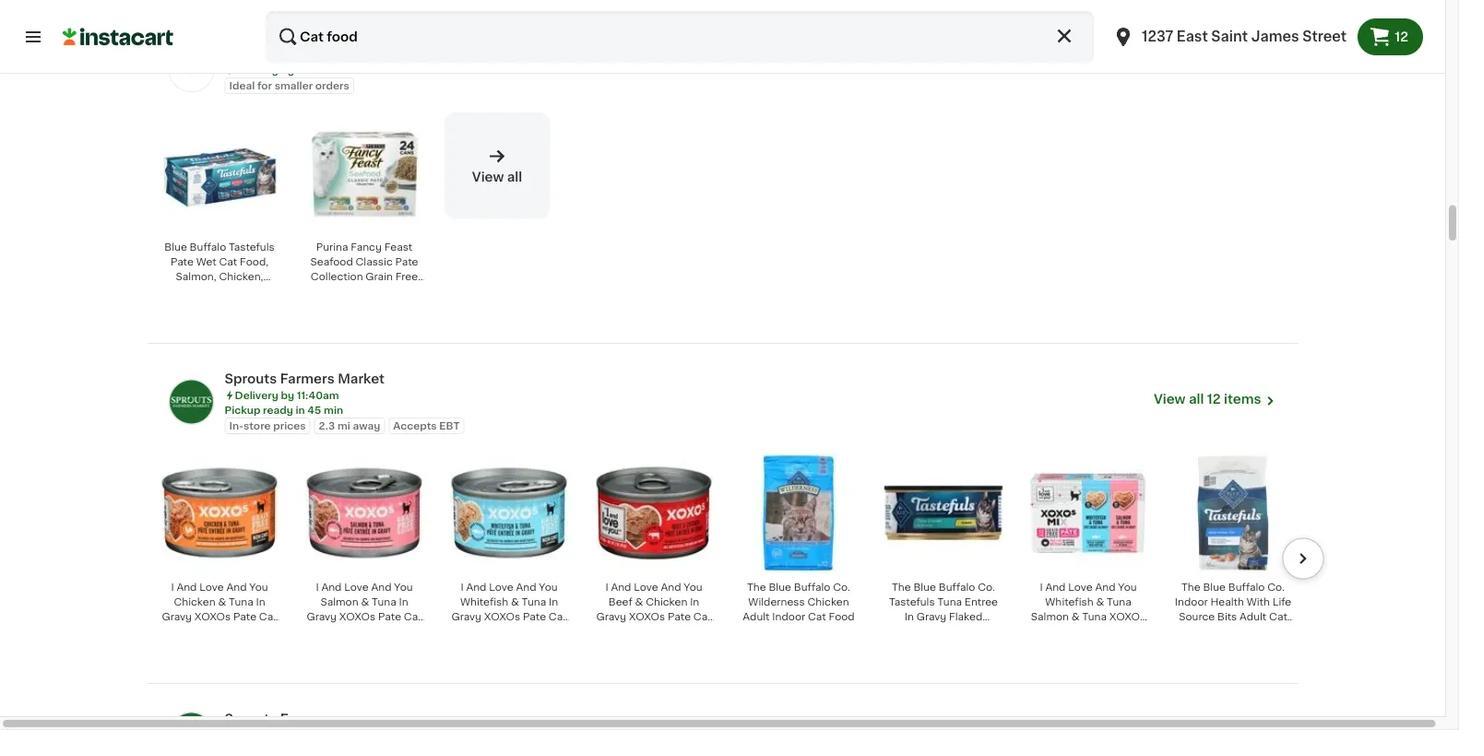 Task type: describe. For each thing, give the bounding box(es) containing it.
you for i and love and you whitefish & tuna salmon & tuna xoxos mix pate variety 12 pack
[[1118, 582, 1137, 593]]

health
[[1211, 597, 1244, 607]]

7 and from the left
[[611, 582, 631, 593]]

you for i and love and you chicken & tuna in gravy xoxos pate cat food
[[249, 582, 268, 593]]

11:35am
[[297, 65, 338, 75]]

pickup ready in 45 min
[[225, 405, 343, 415]]

in-store prices
[[229, 421, 306, 431]]

food,
[[240, 257, 269, 267]]

xoxos for whitefish
[[484, 612, 520, 622]]

i and love and you chicken & tuna in gravy xoxos pate cat food
[[162, 582, 277, 637]]

with
[[1247, 597, 1270, 607]]

love for i and love and you beef & chicken in gravy xoxos pate cat food
[[634, 582, 658, 593]]

0 vertical spatial delivery
[[306, 47, 362, 60]]

& inside blue buffalo tastefuls pate wet cat food, salmon, chicken, ocean fish & tuna variety pack
[[232, 286, 240, 296]]

pate inside the i and love and you whitefish & tuna in gravy xoxos pate cat food
[[523, 612, 546, 622]]

the blue buffalo co. indoor health with life source bits adult cat food image
[[1174, 454, 1293, 573]]

classic
[[356, 257, 393, 267]]

& for i and love and you chicken & tuna in gravy xoxos pate cat food
[[218, 597, 226, 607]]

12 inside 12 button
[[1395, 30, 1409, 43]]

blue buffalo tastefuls pate wet cat food, salmon, chicken, ocean fish & tuna variety pack image
[[160, 113, 279, 232]]

gravy for beef
[[596, 612, 626, 622]]

delivery by 11:40am
[[235, 391, 339, 401]]

food inside i and love and you chicken & tuna in gravy xoxos pate cat food
[[207, 627, 233, 637]]

& for i and love and you beef & chicken in gravy xoxos pate cat food
[[635, 597, 643, 607]]

i and love and you salmon & tuna in gravy xoxos pate cat food image
[[305, 454, 424, 573]]

buffalo inside blue buffalo tastefuls pate wet cat food, salmon, chicken, ocean fish & tuna variety pack
[[190, 242, 226, 252]]

sprouts express show all 6 items element
[[225, 710, 1159, 729]]

ebt
[[439, 421, 460, 431]]

source
[[1179, 612, 1215, 622]]

for
[[257, 81, 272, 91]]

tuna inside the blue buffalo co. tastefuls tuna entree in gravy flaked canned cat food
[[938, 597, 962, 607]]

view all
[[472, 170, 522, 183]]

pate inside i and love and you chicken & tuna in gravy xoxos pate cat food
[[233, 612, 256, 622]]

feast
[[384, 242, 413, 252]]

ocean
[[172, 286, 206, 296]]

45
[[307, 405, 321, 415]]

prices
[[273, 421, 306, 431]]

i and love and you salmon & tuna in gravy xoxos pate cat food
[[307, 582, 422, 637]]

sprouts for sprouts farmers market
[[225, 373, 277, 385]]

tuna inside i and love and you salmon & tuna in gravy xoxos pate cat food
[[372, 597, 396, 607]]

sprouts farmers market show all 12 items element
[[225, 370, 1154, 388]]

fast
[[275, 47, 303, 60]]

in inside the blue buffalo co. tastefuls tuna entree in gravy flaked canned cat food
[[905, 612, 914, 622]]

1 vertical spatial 12
[[1207, 393, 1221, 406]]

mi
[[337, 421, 350, 431]]

the blue buffalo co. tastefuls tuna entree in gravy flaked canned cat food image
[[884, 454, 1003, 573]]

gravy for whitefish
[[451, 612, 482, 622]]

view all link
[[444, 112, 550, 218]]

food inside the blue buffalo co. wilderness chicken adult indoor cat food
[[829, 612, 855, 622]]

street
[[1303, 30, 1347, 43]]

i and love and you whitefish & tuna in gravy xoxos pate cat food
[[451, 582, 567, 637]]

2 and from the left
[[226, 582, 247, 593]]

wet inside purina fancy feast seafood classic pate collection grain free wet cat food
[[330, 286, 350, 296]]

i for i and love and you whitefish & tuna in gravy xoxos pate cat food
[[461, 582, 464, 593]]

buffalo for the blue buffalo co. indoor health with life source bits adult cat food
[[1228, 582, 1265, 593]]

the blue buffalo co. wilderness chicken adult indoor cat food image
[[739, 454, 858, 573]]

pickup
[[225, 405, 261, 415]]

i and love and you chicken & tuna in gravy xoxos pate cat food image
[[160, 454, 279, 573]]

canned
[[899, 627, 939, 637]]

cat inside i and love and you chicken & tuna in gravy xoxos pate cat food
[[259, 612, 277, 622]]

purina fancy feast seafood classic pate collection grain free wet cat food button
[[299, 112, 429, 296]]

delivery for delivery by 11:40am
[[235, 391, 278, 401]]

i and love and you whitefish & tuna salmon & tuna xoxos mix pate variety 12 pack
[[1031, 582, 1146, 652]]

james
[[1251, 30, 1299, 43]]

adult inside the blue buffalo co. indoor health with life source bits adult cat food
[[1240, 612, 1267, 622]]

1237
[[1142, 30, 1173, 43]]

salmon,
[[176, 272, 216, 282]]

seafood
[[310, 257, 353, 267]]

xoxos for beef
[[629, 612, 665, 622]]

pack inside blue buffalo tastefuls pate wet cat food, salmon, chicken, ocean fish & tuna variety pack
[[226, 301, 251, 311]]

away
[[353, 421, 380, 431]]

market
[[338, 373, 385, 385]]

tuna inside the i and love and you whitefish & tuna in gravy xoxos pate cat food
[[522, 597, 546, 607]]

the for the blue buffalo co. indoor health with life source bits adult cat food
[[1182, 582, 1201, 593]]

target:
[[225, 47, 271, 60]]

4 and from the left
[[371, 582, 392, 593]]

in for i and love and you beef & chicken in gravy xoxos pate cat food
[[690, 597, 699, 607]]

purina fancy feast seafood classic pate collection grain free wet cat food
[[310, 242, 418, 296]]

tuna inside i and love and you chicken & tuna in gravy xoxos pate cat food
[[229, 597, 253, 607]]

xoxos for chicken
[[194, 612, 231, 622]]

ideal for smaller orders
[[229, 81, 349, 91]]

& for i and love and you whitefish & tuna in gravy xoxos pate cat food
[[511, 597, 519, 607]]

co. for the blue buffalo co. indoor health with life source bits adult cat food
[[1268, 582, 1285, 593]]

you for i and love and you salmon & tuna in gravy xoxos pate cat food
[[394, 582, 413, 593]]

1237 east saint james street
[[1142, 30, 1347, 43]]

& for i and love and you whitefish & tuna salmon & tuna xoxos mix pate variety 12 pack
[[1096, 597, 1104, 607]]

tastefuls inside blue buffalo tastefuls pate wet cat food, salmon, chicken, ocean fish & tuna variety pack
[[229, 242, 275, 252]]

ready
[[263, 405, 293, 415]]

farmers
[[280, 373, 335, 385]]

pate inside i and love and you salmon & tuna in gravy xoxos pate cat food
[[378, 612, 401, 622]]

12 inside i and love and you whitefish & tuna salmon & tuna xoxos mix pate variety 12 pack
[[1125, 627, 1136, 637]]

blue buffalo tastefuls pate wet cat food, salmon, chicken, ocean fish & tuna variety pack
[[164, 242, 275, 311]]

i for i and love and you whitefish & tuna salmon & tuna xoxos mix pate variety 12 pack
[[1040, 582, 1043, 593]]

in
[[296, 405, 305, 415]]

i and love and you whitefish & tuna in gravy xoxos pate cat food button
[[444, 453, 574, 637]]

chicken,
[[219, 272, 263, 282]]

i and love and you salmon & tuna in gravy xoxos pate cat food button
[[299, 453, 429, 637]]

love for i and love and you salmon & tuna in gravy xoxos pate cat food
[[344, 582, 369, 593]]

2.3 mi away
[[319, 421, 380, 431]]

grain
[[366, 272, 393, 282]]

chicken inside i and love and you beef & chicken in gravy xoxos pate cat food
[[646, 597, 688, 607]]

sprouts farmers market
[[225, 373, 385, 385]]

i for i and love and you salmon & tuna in gravy xoxos pate cat food
[[316, 582, 319, 593]]

pate inside i and love and you beef & chicken in gravy xoxos pate cat food
[[668, 612, 691, 622]]

purina fancy feast seafood classic pate collection grain free wet cat food image
[[305, 113, 424, 232]]

the blue buffalo co. wilderness chicken adult indoor cat food
[[743, 582, 855, 622]]

& for i and love and you salmon & tuna in gravy xoxos pate cat food
[[361, 597, 369, 607]]

6 and from the left
[[516, 582, 536, 593]]

blue buffalo tastefuls pate wet cat food, salmon, chicken, ocean fish & tuna variety pack button
[[155, 112, 285, 311]]

orders
[[315, 81, 349, 91]]

pack inside i and love and you whitefish & tuna salmon & tuna xoxos mix pate variety 12 pack
[[1076, 641, 1101, 652]]

i and love and you whitefish & tuna salmon & tuna xoxos mix pate variety 12 pack image
[[1029, 454, 1148, 573]]

collection
[[311, 272, 363, 282]]

1 and from the left
[[177, 582, 197, 593]]

pate inside purina fancy feast seafood classic pate collection grain free wet cat food
[[395, 257, 418, 267]]

in for i and love and you whitefish & tuna in gravy xoxos pate cat food
[[549, 597, 558, 607]]

love for i and love and you chicken & tuna in gravy xoxos pate cat food
[[199, 582, 224, 593]]

free
[[395, 272, 418, 282]]

blue for the blue buffalo co. indoor health with life source bits adult cat food
[[1203, 582, 1226, 593]]

ideal
[[229, 81, 255, 91]]

view for view all
[[472, 170, 504, 183]]

cat inside the blue buffalo co. wilderness chicken adult indoor cat food
[[808, 612, 826, 622]]

co. for the blue buffalo co. wilderness chicken adult indoor cat food
[[833, 582, 850, 593]]

saint
[[1211, 30, 1248, 43]]

food inside purina fancy feast seafood classic pate collection grain free wet cat food
[[373, 286, 399, 296]]



Task type: locate. For each thing, give the bounding box(es) containing it.
variety inside blue buffalo tastefuls pate wet cat food, salmon, chicken, ocean fish & tuna variety pack
[[188, 301, 224, 311]]

12 left the items
[[1207, 393, 1221, 406]]

4 you from the left
[[684, 582, 702, 593]]

sprouts left express
[[225, 713, 277, 726]]

0 vertical spatial 12
[[1395, 30, 1409, 43]]

whitefish inside the i and love and you whitefish & tuna in gravy xoxos pate cat food
[[460, 597, 508, 607]]

1 vertical spatial view
[[1154, 393, 1186, 406]]

2 horizontal spatial the
[[1182, 582, 1201, 593]]

5 you from the left
[[1118, 582, 1137, 593]]

co. inside the blue buffalo co. tastefuls tuna entree in gravy flaked canned cat food
[[978, 582, 995, 593]]

the blue buffalo co. indoor health with life source bits adult cat food
[[1175, 582, 1292, 637]]

1 horizontal spatial the
[[892, 582, 911, 593]]

0 horizontal spatial tastefuls
[[229, 242, 275, 252]]

& inside i and love and you beef & chicken in gravy xoxos pate cat food
[[635, 597, 643, 607]]

cat inside i and love and you beef & chicken in gravy xoxos pate cat food
[[693, 612, 712, 622]]

gravy for salmon
[[307, 612, 337, 622]]

1 sprouts from the top
[[225, 373, 277, 385]]

fish
[[208, 286, 229, 296]]

gravy inside i and love and you salmon & tuna in gravy xoxos pate cat food
[[307, 612, 337, 622]]

pate
[[171, 257, 194, 267], [395, 257, 418, 267], [233, 612, 256, 622], [378, 612, 401, 622], [523, 612, 546, 622], [668, 612, 691, 622], [1062, 627, 1085, 637]]

wet
[[196, 257, 216, 267], [330, 286, 350, 296]]

food inside i and love and you beef & chicken in gravy xoxos pate cat food
[[641, 627, 667, 637]]

blue for the blue buffalo co. tastefuls tuna entree in gravy flaked canned cat food
[[914, 582, 936, 593]]

i and love and you chicken & tuna in gravy xoxos pate cat food button
[[155, 453, 285, 637]]

buffalo up "entree"
[[939, 582, 975, 593]]

cat inside the blue buffalo co. indoor health with life source bits adult cat food
[[1269, 612, 1288, 622]]

item carousel region containing view all
[[129, 105, 1298, 350]]

the for the blue buffalo co. wilderness chicken adult indoor cat food
[[747, 582, 766, 593]]

in for i and love and you chicken & tuna in gravy xoxos pate cat food
[[256, 597, 265, 607]]

love down i and love and you whitefish & tuna in gravy xoxos pate cat food image
[[489, 582, 514, 593]]

2 sprouts from the top
[[225, 713, 277, 726]]

tuna inside blue buffalo tastefuls pate wet cat food, salmon, chicken, ocean fish & tuna variety pack
[[243, 286, 267, 296]]

co.
[[833, 582, 850, 593], [978, 582, 995, 593], [1268, 582, 1285, 593]]

blue inside the blue buffalo co. wilderness chicken adult indoor cat food
[[769, 582, 791, 593]]

gravy inside i and love and you chicken & tuna in gravy xoxos pate cat food
[[162, 612, 192, 622]]

buffalo for the blue buffalo co. wilderness chicken adult indoor cat food
[[794, 582, 831, 593]]

2 co. from the left
[[978, 582, 995, 593]]

1 by from the top
[[281, 65, 294, 75]]

delivery up 11:35am
[[306, 47, 362, 60]]

love inside i and love and you chicken & tuna in gravy xoxos pate cat food
[[199, 582, 224, 593]]

by for 11:35am
[[281, 65, 294, 75]]

1 vertical spatial salmon
[[1031, 612, 1069, 622]]

1 horizontal spatial co.
[[978, 582, 995, 593]]

food inside i and love and you salmon & tuna in gravy xoxos pate cat food
[[351, 627, 377, 637]]

blue inside the blue buffalo co. indoor health with life source bits adult cat food
[[1203, 582, 1226, 593]]

0 vertical spatial tastefuls
[[229, 242, 275, 252]]

1 vertical spatial indoor
[[772, 612, 805, 622]]

you inside i and love and you chicken & tuna in gravy xoxos pate cat food
[[249, 582, 268, 593]]

buffalo
[[190, 242, 226, 252], [794, 582, 831, 593], [939, 582, 975, 593], [1228, 582, 1265, 593]]

0 vertical spatial item carousel region
[[129, 105, 1298, 350]]

the inside the blue buffalo co. indoor health with life source bits adult cat food
[[1182, 582, 1201, 593]]

i down i and love and you beef & chicken in gravy xoxos pate cat food image
[[605, 582, 608, 593]]

by up ideal for smaller orders
[[281, 65, 294, 75]]

sprouts for sprouts express
[[225, 713, 277, 726]]

by
[[281, 65, 294, 75], [281, 391, 294, 401]]

1 xoxos from the left
[[194, 612, 231, 622]]

3 chicken from the left
[[808, 597, 849, 607]]

mix
[[1041, 627, 1059, 637]]

1 adult from the left
[[743, 612, 770, 622]]

you for i and love and you whitefish & tuna in gravy xoxos pate cat food
[[539, 582, 558, 593]]

flaked
[[949, 612, 983, 622]]

1 whitefish from the left
[[460, 597, 508, 607]]

cat
[[219, 257, 237, 267], [352, 286, 371, 296], [259, 612, 277, 622], [404, 612, 422, 622], [549, 612, 567, 622], [693, 612, 712, 622], [808, 612, 826, 622], [1269, 612, 1288, 622], [942, 627, 960, 637]]

i and love and you beef & chicken in gravy xoxos pate cat food
[[596, 582, 712, 637]]

3 gravy from the left
[[451, 612, 482, 622]]

you inside i and love and you beef & chicken in gravy xoxos pate cat food
[[684, 582, 702, 593]]

2 item carousel region from the top
[[129, 445, 1324, 691]]

min
[[324, 405, 343, 415]]

love for i and love and you whitefish & tuna salmon & tuna xoxos mix pate variety 12 pack
[[1068, 582, 1093, 593]]

i down i and love and you whitefish & tuna in gravy xoxos pate cat food image
[[461, 582, 464, 593]]

1 vertical spatial tastefuls
[[889, 597, 935, 607]]

adult down "with"
[[1240, 612, 1267, 622]]

1 love from the left
[[199, 582, 224, 593]]

whitefish inside i and love and you whitefish & tuna salmon & tuna xoxos mix pate variety 12 pack
[[1045, 597, 1094, 607]]

pate inside i and love and you whitefish & tuna salmon & tuna xoxos mix pate variety 12 pack
[[1062, 627, 1085, 637]]

gravy inside i and love and you beef & chicken in gravy xoxos pate cat food
[[596, 612, 626, 622]]

1 horizontal spatial tastefuls
[[889, 597, 935, 607]]

0 horizontal spatial 12
[[1125, 627, 1136, 637]]

buffalo up "with"
[[1228, 582, 1265, 593]]

in inside i and love and you beef & chicken in gravy xoxos pate cat food
[[690, 597, 699, 607]]

chicken for &
[[174, 597, 215, 607]]

target: fast delivery
[[225, 47, 362, 60]]

0 horizontal spatial wet
[[196, 257, 216, 267]]

xoxos inside the i and love and you whitefish & tuna in gravy xoxos pate cat food
[[484, 612, 520, 622]]

1 vertical spatial sprouts
[[225, 713, 277, 726]]

gravy
[[162, 612, 192, 622], [307, 612, 337, 622], [451, 612, 482, 622], [596, 612, 626, 622], [917, 612, 947, 622]]

delivery up for
[[235, 65, 278, 75]]

& inside the i and love and you whitefish & tuna in gravy xoxos pate cat food
[[511, 597, 519, 607]]

i for i and love and you chicken & tuna in gravy xoxos pate cat food
[[171, 582, 174, 593]]

sprouts express link
[[155, 699, 1298, 731]]

xoxos inside i and love and you beef & chicken in gravy xoxos pate cat food
[[629, 612, 665, 622]]

cat inside purina fancy feast seafood classic pate collection grain free wet cat food
[[352, 286, 371, 296]]

sprouts express
[[225, 713, 333, 726]]

9 and from the left
[[1045, 582, 1066, 593]]

indoor inside the blue buffalo co. wilderness chicken adult indoor cat food
[[772, 612, 805, 622]]

delivery for delivery by 11:35am
[[235, 65, 278, 75]]

tastefuls up the food,
[[229, 242, 275, 252]]

2 vertical spatial delivery
[[235, 391, 278, 401]]

i down the i and love and you chicken & tuna in gravy xoxos pate cat food image
[[171, 582, 174, 593]]

adult down wilderness in the right of the page
[[743, 612, 770, 622]]

12 button
[[1358, 18, 1423, 55]]

love inside i and love and you salmon & tuna in gravy xoxos pate cat food
[[344, 582, 369, 593]]

2 vertical spatial 12
[[1125, 627, 1136, 637]]

& inside i and love and you chicken & tuna in gravy xoxos pate cat food
[[218, 597, 226, 607]]

the blue buffalo co. indoor health with life source bits adult cat food button
[[1168, 453, 1298, 637]]

1 horizontal spatial pack
[[1076, 641, 1101, 652]]

2 adult from the left
[[1240, 612, 1267, 622]]

whitefish
[[460, 597, 508, 607], [1045, 597, 1094, 607]]

delivery up pickup
[[235, 391, 278, 401]]

salmon inside i and love and you salmon & tuna in gravy xoxos pate cat food
[[320, 597, 358, 607]]

2 xoxos from the left
[[339, 612, 376, 622]]

blue inside the blue buffalo co. tastefuls tuna entree in gravy flaked canned cat food
[[914, 582, 936, 593]]

0 horizontal spatial co.
[[833, 582, 850, 593]]

co. for the blue buffalo co. tastefuls tuna entree in gravy flaked canned cat food
[[978, 582, 995, 593]]

cat inside i and love and you salmon & tuna in gravy xoxos pate cat food
[[404, 612, 422, 622]]

1 horizontal spatial adult
[[1240, 612, 1267, 622]]

item carousel region for target: fast delivery
[[129, 105, 1298, 350]]

item carousel region for sprouts farmers market
[[129, 445, 1324, 691]]

entree
[[965, 597, 998, 607]]

item carousel region containing i and love and you chicken & tuna in gravy xoxos pate cat food
[[129, 445, 1324, 691]]

beef
[[609, 597, 633, 607]]

5 and from the left
[[466, 582, 487, 593]]

by for 11:40am
[[281, 391, 294, 401]]

you down the i and love and you chicken & tuna in gravy xoxos pate cat food image
[[249, 582, 268, 593]]

blue up 'canned'
[[914, 582, 936, 593]]

2.3
[[319, 421, 335, 431]]

0 vertical spatial pack
[[226, 301, 251, 311]]

i and love and you whitefish & tuna in gravy xoxos pate cat food image
[[450, 454, 569, 573]]

cat inside the blue buffalo co. tastefuls tuna entree in gravy flaked canned cat food
[[942, 627, 960, 637]]

tastefuls up 'canned'
[[889, 597, 935, 607]]

tastefuls
[[229, 242, 275, 252], [889, 597, 935, 607]]

target: fast delivery show all 2 items element
[[225, 44, 1159, 63]]

blue up wilderness in the right of the page
[[769, 582, 791, 593]]

the up wilderness in the right of the page
[[747, 582, 766, 593]]

you down i and love and you salmon & tuna in gravy xoxos pate cat food image
[[394, 582, 413, 593]]

co. inside the blue buffalo co. indoor health with life source bits adult cat food
[[1268, 582, 1285, 593]]

you down i and love and you whitefish & tuna in gravy xoxos pate cat food image
[[539, 582, 558, 593]]

i for i and love and you beef & chicken in gravy xoxos pate cat food
[[605, 582, 608, 593]]

instacart logo image
[[63, 26, 173, 48]]

chicken inside i and love and you chicken & tuna in gravy xoxos pate cat food
[[174, 597, 215, 607]]

i inside i and love and you salmon & tuna in gravy xoxos pate cat food
[[316, 582, 319, 593]]

sprouts
[[225, 373, 277, 385], [225, 713, 277, 726]]

1 horizontal spatial variety
[[1087, 627, 1123, 637]]

3 xoxos from the left
[[484, 612, 520, 622]]

1 chicken from the left
[[174, 597, 215, 607]]

1 the from the left
[[747, 582, 766, 593]]

3 and from the left
[[321, 582, 342, 593]]

buffalo up wilderness in the right of the page
[[794, 582, 831, 593]]

food inside the i and love and you whitefish & tuna in gravy xoxos pate cat food
[[496, 627, 522, 637]]

1 horizontal spatial 12
[[1207, 393, 1221, 406]]

1 horizontal spatial salmon
[[1031, 612, 1069, 622]]

co. inside the blue buffalo co. wilderness chicken adult indoor cat food
[[833, 582, 850, 593]]

view inside 'link'
[[472, 170, 504, 183]]

3 love from the left
[[489, 582, 514, 593]]

1 vertical spatial wet
[[330, 286, 350, 296]]

1 gravy from the left
[[162, 612, 192, 622]]

view for view all 12 items
[[1154, 393, 1186, 406]]

love down i and love and you beef & chicken in gravy xoxos pate cat food image
[[634, 582, 658, 593]]

0 horizontal spatial chicken
[[174, 597, 215, 607]]

you inside i and love and you salmon & tuna in gravy xoxos pate cat food
[[394, 582, 413, 593]]

& inside i and love and you salmon & tuna in gravy xoxos pate cat food
[[361, 597, 369, 607]]

you inside i and love and you whitefish & tuna salmon & tuna xoxos mix pate variety 12 pack
[[1118, 582, 1137, 593]]

the blue buffalo co. tastefuls tuna entree in gravy flaked canned cat food
[[889, 582, 998, 637]]

in for i and love and you salmon & tuna in gravy xoxos pate cat food
[[399, 597, 408, 607]]

the
[[747, 582, 766, 593], [892, 582, 911, 593], [1182, 582, 1201, 593]]

gravy for chicken
[[162, 612, 192, 622]]

chicken inside the blue buffalo co. wilderness chicken adult indoor cat food
[[808, 597, 849, 607]]

1 horizontal spatial whitefish
[[1045, 597, 1094, 607]]

2 i from the left
[[316, 582, 319, 593]]

all for view all 12 items
[[1189, 393, 1204, 406]]

0 vertical spatial by
[[281, 65, 294, 75]]

5 love from the left
[[1068, 582, 1093, 593]]

chicken
[[174, 597, 215, 607], [646, 597, 688, 607], [808, 597, 849, 607]]

0 vertical spatial indoor
[[1175, 597, 1208, 607]]

item carousel region
[[129, 105, 1298, 350], [129, 445, 1324, 691]]

whitefish for gravy
[[460, 597, 508, 607]]

love inside i and love and you beef & chicken in gravy xoxos pate cat food
[[634, 582, 658, 593]]

purina
[[316, 242, 348, 252]]

buffalo up salmon, at the left top of page
[[190, 242, 226, 252]]

3 co. from the left
[[1268, 582, 1285, 593]]

love down i and love and you salmon & tuna in gravy xoxos pate cat food image
[[344, 582, 369, 593]]

blue up health
[[1203, 582, 1226, 593]]

i and love and you beef & chicken in gravy xoxos pate cat food button
[[589, 453, 719, 637]]

gravy inside the i and love and you whitefish & tuna in gravy xoxos pate cat food
[[451, 612, 482, 622]]

0 vertical spatial variety
[[188, 301, 224, 311]]

1237 east saint james street button
[[1113, 11, 1347, 63]]

in inside i and love and you chicken & tuna in gravy xoxos pate cat food
[[256, 597, 265, 607]]

0 horizontal spatial all
[[507, 170, 522, 183]]

in inside i and love and you salmon & tuna in gravy xoxos pate cat food
[[399, 597, 408, 607]]

2 you from the left
[[394, 582, 413, 593]]

the inside the blue buffalo co. tastefuls tuna entree in gravy flaked canned cat food
[[892, 582, 911, 593]]

4 love from the left
[[634, 582, 658, 593]]

smaller
[[275, 81, 313, 91]]

tuna
[[243, 286, 267, 296], [229, 597, 253, 607], [372, 597, 396, 607], [522, 597, 546, 607], [938, 597, 962, 607], [1107, 597, 1131, 607], [1082, 612, 1107, 622]]

2 horizontal spatial co.
[[1268, 582, 1285, 593]]

2 chicken from the left
[[646, 597, 688, 607]]

12 right street
[[1395, 30, 1409, 43]]

buffalo for the blue buffalo co. tastefuls tuna entree in gravy flaked canned cat food
[[939, 582, 975, 593]]

store
[[244, 421, 271, 431]]

love for i and love and you whitefish & tuna in gravy xoxos pate cat food
[[489, 582, 514, 593]]

3 i from the left
[[461, 582, 464, 593]]

10 and from the left
[[1095, 582, 1116, 593]]

2 love from the left
[[344, 582, 369, 593]]

indoor down wilderness in the right of the page
[[772, 612, 805, 622]]

0 vertical spatial view
[[472, 170, 504, 183]]

Search field
[[266, 11, 1094, 63]]

xoxos
[[194, 612, 231, 622], [339, 612, 376, 622], [484, 612, 520, 622], [629, 612, 665, 622], [1109, 612, 1146, 622]]

in-
[[229, 421, 244, 431]]

variety inside i and love and you whitefish & tuna salmon & tuna xoxos mix pate variety 12 pack
[[1087, 627, 1123, 637]]

view all 12 items
[[1154, 393, 1261, 406]]

wet down collection
[[330, 286, 350, 296]]

4 i from the left
[[605, 582, 608, 593]]

1 horizontal spatial chicken
[[646, 597, 688, 607]]

love inside the i and love and you whitefish & tuna in gravy xoxos pate cat food
[[489, 582, 514, 593]]

2 gravy from the left
[[307, 612, 337, 622]]

xoxos inside i and love and you whitefish & tuna salmon & tuna xoxos mix pate variety 12 pack
[[1109, 612, 1146, 622]]

1237 east saint james street button
[[1101, 11, 1358, 63]]

i inside i and love and you beef & chicken in gravy xoxos pate cat food
[[605, 582, 608, 593]]

0 vertical spatial all
[[507, 170, 522, 183]]

0 horizontal spatial pack
[[226, 301, 251, 311]]

1 horizontal spatial all
[[1189, 393, 1204, 406]]

the inside the blue buffalo co. wilderness chicken adult indoor cat food
[[747, 582, 766, 593]]

0 horizontal spatial whitefish
[[460, 597, 508, 607]]

you for i and love and you beef & chicken in gravy xoxos pate cat food
[[684, 582, 702, 593]]

gravy inside the blue buffalo co. tastefuls tuna entree in gravy flaked canned cat food
[[917, 612, 947, 622]]

salmon inside i and love and you whitefish & tuna salmon & tuna xoxos mix pate variety 12 pack
[[1031, 612, 1069, 622]]

food inside the blue buffalo co. tastefuls tuna entree in gravy flaked canned cat food
[[962, 627, 988, 637]]

11:40am
[[297, 391, 339, 401]]

love
[[199, 582, 224, 593], [344, 582, 369, 593], [489, 582, 514, 593], [634, 582, 658, 593], [1068, 582, 1093, 593]]

buffalo inside the blue buffalo co. indoor health with life source bits adult cat food
[[1228, 582, 1265, 593]]

pack
[[226, 301, 251, 311], [1076, 641, 1101, 652]]

None search field
[[266, 11, 1094, 63]]

1 vertical spatial by
[[281, 391, 294, 401]]

5 xoxos from the left
[[1109, 612, 1146, 622]]

2 the from the left
[[892, 582, 911, 593]]

you down i and love and you whitefish & tuna salmon & tuna xoxos mix pate variety 12 pack image
[[1118, 582, 1137, 593]]

tastefuls inside the blue buffalo co. tastefuls tuna entree in gravy flaked canned cat food
[[889, 597, 935, 607]]

12
[[1395, 30, 1409, 43], [1207, 393, 1221, 406], [1125, 627, 1136, 637]]

sprouts up pickup
[[225, 373, 277, 385]]

variety down fish
[[188, 301, 224, 311]]

the up 'canned'
[[892, 582, 911, 593]]

0 vertical spatial sprouts
[[225, 373, 277, 385]]

the up source
[[1182, 582, 1201, 593]]

1 horizontal spatial view
[[1154, 393, 1186, 406]]

love down i and love and you whitefish & tuna salmon & tuna xoxos mix pate variety 12 pack image
[[1068, 582, 1093, 593]]

bits
[[1218, 612, 1237, 622]]

the blue buffalo co. wilderness chicken adult indoor cat food button
[[734, 453, 864, 635]]

wet up salmon, at the left top of page
[[196, 257, 216, 267]]

1 i from the left
[[171, 582, 174, 593]]

blue for the blue buffalo co. wilderness chicken adult indoor cat food
[[769, 582, 791, 593]]

0 vertical spatial salmon
[[320, 597, 358, 607]]

1 vertical spatial all
[[1189, 393, 1204, 406]]

0 horizontal spatial variety
[[188, 301, 224, 311]]

items
[[1224, 393, 1261, 406]]

express
[[280, 713, 333, 726]]

adult
[[743, 612, 770, 622], [1240, 612, 1267, 622]]

2 by from the top
[[281, 391, 294, 401]]

xoxos for salmon
[[339, 612, 376, 622]]

1 you from the left
[[249, 582, 268, 593]]

buffalo inside the blue buffalo co. wilderness chicken adult indoor cat food
[[794, 582, 831, 593]]

in
[[256, 597, 265, 607], [399, 597, 408, 607], [549, 597, 558, 607], [690, 597, 699, 607], [905, 612, 914, 622]]

indoor inside the blue buffalo co. indoor health with life source bits adult cat food
[[1175, 597, 1208, 607]]

1 item carousel region from the top
[[129, 105, 1298, 350]]

you down i and love and you beef & chicken in gravy xoxos pate cat food image
[[684, 582, 702, 593]]

love inside i and love and you whitefish & tuna salmon & tuna xoxos mix pate variety 12 pack
[[1068, 582, 1093, 593]]

food inside the blue buffalo co. indoor health with life source bits adult cat food
[[1220, 627, 1246, 637]]

xoxos inside i and love and you salmon & tuna in gravy xoxos pate cat food
[[339, 612, 376, 622]]

4 gravy from the left
[[596, 612, 626, 622]]

1 vertical spatial item carousel region
[[129, 445, 1324, 691]]

3 the from the left
[[1182, 582, 1201, 593]]

all for view all
[[507, 170, 522, 183]]

whitefish for &
[[1045, 597, 1094, 607]]

fancy
[[351, 242, 382, 252]]

5 i from the left
[[1040, 582, 1043, 593]]

1 vertical spatial delivery
[[235, 65, 278, 75]]

east
[[1177, 30, 1208, 43]]

life
[[1273, 597, 1292, 607]]

you inside the i and love and you whitefish & tuna in gravy xoxos pate cat food
[[539, 582, 558, 593]]

delivery by 11:35am
[[235, 65, 338, 75]]

0 horizontal spatial view
[[472, 170, 504, 183]]

i and love and you whitefish & tuna salmon & tuna xoxos mix pate variety 12 pack button
[[1023, 453, 1153, 652]]

variety
[[188, 301, 224, 311], [1087, 627, 1123, 637]]

1 horizontal spatial wet
[[330, 286, 350, 296]]

0 horizontal spatial indoor
[[772, 612, 805, 622]]

blue up salmon, at the left top of page
[[164, 242, 187, 252]]

accepts
[[393, 421, 437, 431]]

and
[[177, 582, 197, 593], [226, 582, 247, 593], [321, 582, 342, 593], [371, 582, 392, 593], [466, 582, 487, 593], [516, 582, 536, 593], [611, 582, 631, 593], [661, 582, 681, 593], [1045, 582, 1066, 593], [1095, 582, 1116, 593]]

buffalo inside the blue buffalo co. tastefuls tuna entree in gravy flaked canned cat food
[[939, 582, 975, 593]]

2 horizontal spatial 12
[[1395, 30, 1409, 43]]

i inside i and love and you whitefish & tuna salmon & tuna xoxos mix pate variety 12 pack
[[1040, 582, 1043, 593]]

xoxos inside i and love and you chicken & tuna in gravy xoxos pate cat food
[[194, 612, 231, 622]]

0 horizontal spatial the
[[747, 582, 766, 593]]

i inside the i and love and you whitefish & tuna in gravy xoxos pate cat food
[[461, 582, 464, 593]]

love down the i and love and you chicken & tuna in gravy xoxos pate cat food image
[[199, 582, 224, 593]]

wet inside blue buffalo tastefuls pate wet cat food, salmon, chicken, ocean fish & tuna variety pack
[[196, 257, 216, 267]]

2 whitefish from the left
[[1045, 597, 1094, 607]]

i and love and you beef & chicken in gravy xoxos pate cat food image
[[594, 454, 713, 573]]

co. up "entree"
[[978, 582, 995, 593]]

variety right mix
[[1087, 627, 1123, 637]]

1 vertical spatial pack
[[1076, 641, 1101, 652]]

5 gravy from the left
[[917, 612, 947, 622]]

0 horizontal spatial salmon
[[320, 597, 358, 607]]

the for the blue buffalo co. tastefuls tuna entree in gravy flaked canned cat food
[[892, 582, 911, 593]]

2 horizontal spatial chicken
[[808, 597, 849, 607]]

cat inside blue buffalo tastefuls pate wet cat food, salmon, chicken, ocean fish & tuna variety pack
[[219, 257, 237, 267]]

co. up life
[[1268, 582, 1285, 593]]

1 co. from the left
[[833, 582, 850, 593]]

accepts ebt
[[393, 421, 460, 431]]

0 vertical spatial wet
[[196, 257, 216, 267]]

all inside 'link'
[[507, 170, 522, 183]]

chicken for adult
[[808, 597, 849, 607]]

co. down 'the blue buffalo co. wilderness chicken adult indoor cat food' image
[[833, 582, 850, 593]]

adult inside the blue buffalo co. wilderness chicken adult indoor cat food
[[743, 612, 770, 622]]

i up mix
[[1040, 582, 1043, 593]]

by up pickup ready in 45 min
[[281, 391, 294, 401]]

the blue buffalo co. tastefuls tuna entree in gravy flaked canned cat food button
[[879, 453, 1009, 637]]

in inside the i and love and you whitefish & tuna in gravy xoxos pate cat food
[[549, 597, 558, 607]]

wilderness
[[748, 597, 805, 607]]

3 you from the left
[[539, 582, 558, 593]]

blue inside blue buffalo tastefuls pate wet cat food, salmon, chicken, ocean fish & tuna variety pack
[[164, 242, 187, 252]]

4 xoxos from the left
[[629, 612, 665, 622]]

indoor
[[1175, 597, 1208, 607], [772, 612, 805, 622]]

&
[[232, 286, 240, 296], [218, 597, 226, 607], [361, 597, 369, 607], [511, 597, 519, 607], [635, 597, 643, 607], [1096, 597, 1104, 607], [1072, 612, 1080, 622]]

8 and from the left
[[661, 582, 681, 593]]

1 horizontal spatial indoor
[[1175, 597, 1208, 607]]

12 right mix
[[1125, 627, 1136, 637]]

cat inside the i and love and you whitefish & tuna in gravy xoxos pate cat food
[[549, 612, 567, 622]]

pate inside blue buffalo tastefuls pate wet cat food, salmon, chicken, ocean fish & tuna variety pack
[[171, 257, 194, 267]]

i
[[171, 582, 174, 593], [316, 582, 319, 593], [461, 582, 464, 593], [605, 582, 608, 593], [1040, 582, 1043, 593]]

indoor up source
[[1175, 597, 1208, 607]]

i inside i and love and you chicken & tuna in gravy xoxos pate cat food
[[171, 582, 174, 593]]

i down i and love and you salmon & tuna in gravy xoxos pate cat food image
[[316, 582, 319, 593]]

0 horizontal spatial adult
[[743, 612, 770, 622]]

1 vertical spatial variety
[[1087, 627, 1123, 637]]



Task type: vqa. For each thing, say whether or not it's contained in the screenshot.
5th And from right
yes



